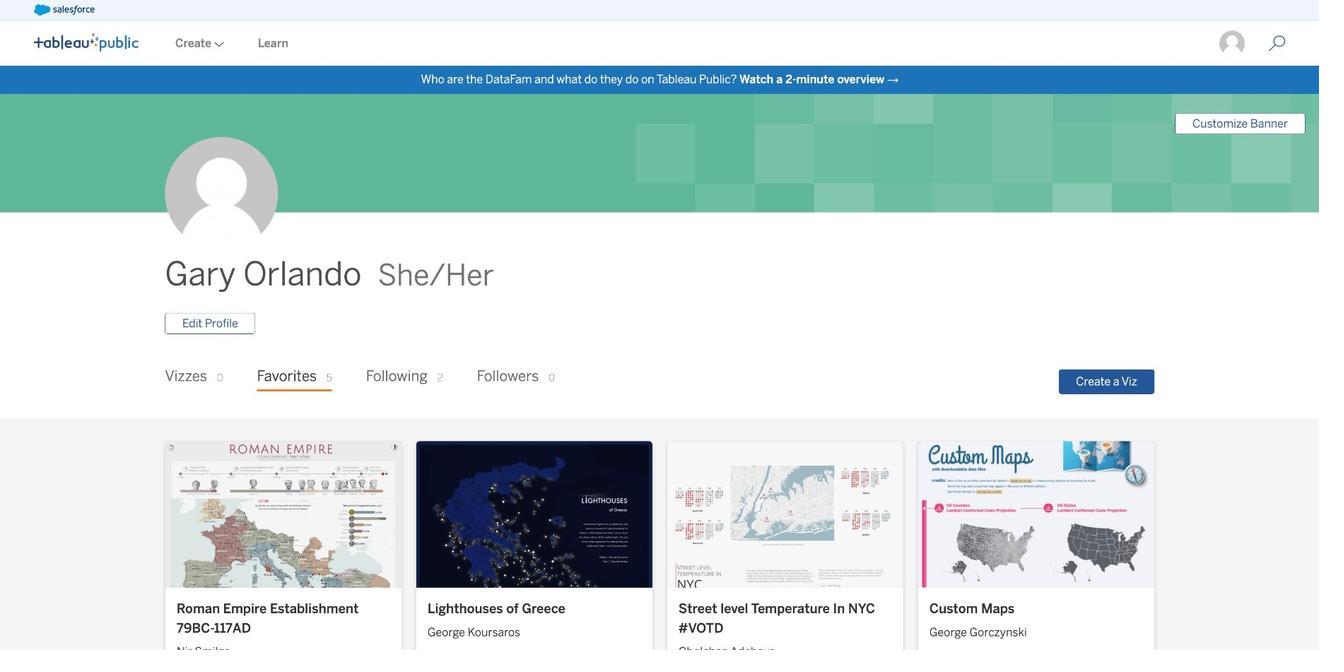 Task type: vqa. For each thing, say whether or not it's contained in the screenshot.
Go To Search Image
yes



Task type: locate. For each thing, give the bounding box(es) containing it.
logo image
[[34, 33, 139, 51]]

3 workbook thumbnail image from the left
[[667, 442, 904, 588]]

1 workbook thumbnail image from the left
[[165, 442, 401, 588]]

4 workbook thumbnail image from the left
[[918, 442, 1155, 588]]

salesforce logo image
[[34, 4, 95, 16]]

workbook thumbnail image
[[165, 442, 401, 588], [416, 442, 653, 588], [667, 442, 904, 588], [918, 442, 1155, 588]]

go to search image
[[1252, 35, 1303, 52]]

2 workbook thumbnail image from the left
[[416, 442, 653, 588]]



Task type: describe. For each thing, give the bounding box(es) containing it.
gary.orlando image
[[1219, 30, 1246, 57]]

create image
[[211, 42, 224, 47]]

avatar image
[[165, 137, 278, 250]]



